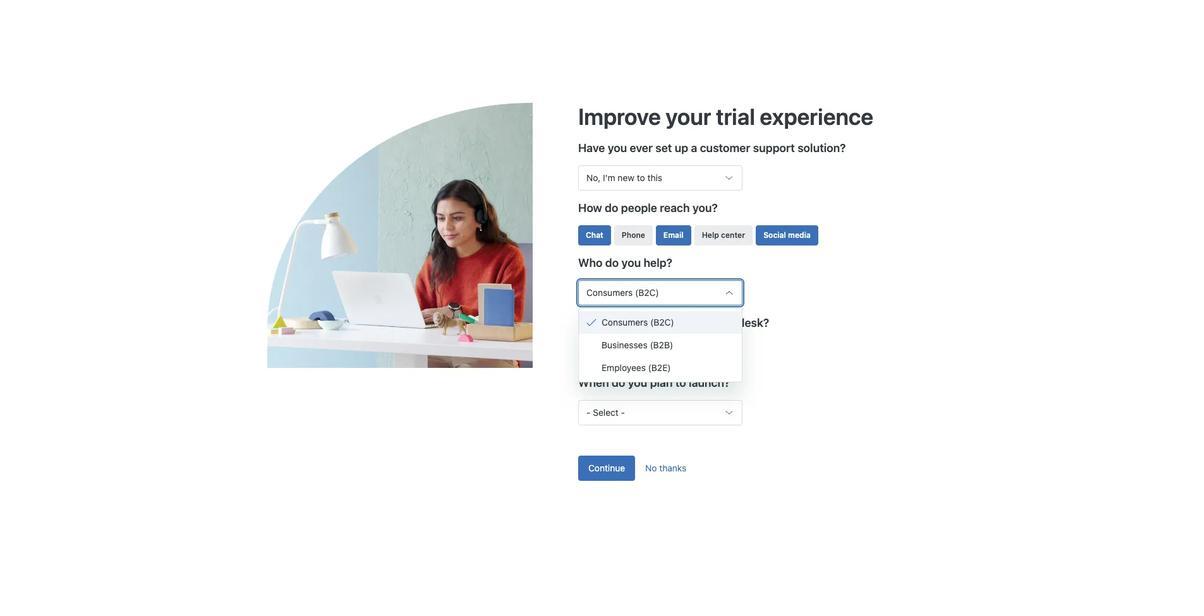 Task type: locate. For each thing, give the bounding box(es) containing it.
0 vertical spatial to
[[637, 172, 645, 183]]

phone button
[[614, 226, 653, 246]]

launch?
[[689, 377, 730, 390]]

list box containing consumers (b2c)
[[578, 308, 743, 383]]

trial
[[716, 103, 755, 130]]

center
[[721, 231, 745, 240]]

businesses (b2b)
[[602, 340, 673, 351]]

- down when do you plan to launch?
[[621, 408, 625, 419]]

no, i'm new to this button
[[578, 165, 743, 191]]

ever
[[630, 141, 653, 155]]

2 select from the top
[[593, 408, 619, 419]]

continue button
[[578, 456, 635, 482]]

i'm
[[603, 172, 615, 183]]

2 - select - button from the top
[[578, 401, 743, 426]]

consumers up businesses
[[602, 317, 648, 328]]

consumers
[[586, 288, 633, 298], [602, 317, 648, 328]]

many
[[605, 317, 634, 330]]

select for second - select - popup button from the bottom
[[593, 348, 619, 358]]

- select - button
[[578, 341, 743, 366], [578, 401, 743, 426]]

0 vertical spatial - select - button
[[578, 341, 743, 366]]

support
[[753, 141, 795, 155]]

do for who
[[605, 257, 619, 270]]

consumers inside option
[[602, 317, 648, 328]]

agents
[[637, 317, 673, 330]]

people
[[621, 201, 657, 215]]

email button
[[656, 226, 691, 246]]

continue
[[588, 463, 625, 474]]

you down employees (b2e)
[[628, 377, 647, 390]]

2 how from the top
[[578, 317, 602, 330]]

thanks
[[659, 463, 686, 474]]

0 vertical spatial consumers
[[586, 288, 633, 298]]

chat
[[586, 231, 603, 240]]

select down when
[[593, 408, 619, 419]]

help?
[[644, 257, 672, 270]]

select up the employees
[[593, 348, 619, 358]]

2 vertical spatial you
[[628, 377, 647, 390]]

1 how from the top
[[578, 201, 602, 215]]

0 vertical spatial do
[[605, 201, 618, 215]]

how left many
[[578, 317, 602, 330]]

0 vertical spatial (b2c)
[[635, 288, 659, 298]]

consumers up many
[[586, 288, 633, 298]]

help
[[702, 231, 719, 240]]

chat button
[[578, 226, 611, 246]]

no, i'm new to this
[[586, 172, 662, 183]]

how
[[578, 201, 602, 215], [578, 317, 602, 330]]

employees (b2e)
[[602, 363, 671, 373]]

- select - down when
[[586, 408, 625, 419]]

do
[[605, 201, 618, 215], [605, 257, 619, 270], [612, 377, 625, 390]]

social
[[764, 231, 786, 240]]

1 select from the top
[[593, 348, 619, 358]]

1 vertical spatial do
[[605, 257, 619, 270]]

2 vertical spatial do
[[612, 377, 625, 390]]

a
[[691, 141, 697, 155]]

zendesk?
[[718, 317, 769, 330]]

employees
[[602, 363, 646, 373]]

1 vertical spatial consumers (b2c)
[[602, 317, 674, 328]]

who do you help?
[[578, 257, 672, 270]]

- select - up the employees
[[586, 348, 625, 358]]

1 - select - from the top
[[586, 348, 625, 358]]

(b2c)
[[635, 288, 659, 298], [650, 317, 674, 328]]

customer service agent wearing a headset and sitting at a desk as balloons float through the air in celebration. image
[[267, 103, 578, 368]]

email
[[663, 231, 684, 240]]

consumers (b2c) inside option
[[602, 317, 674, 328]]

set
[[655, 141, 672, 155]]

how up chat
[[578, 201, 602, 215]]

1 vertical spatial - select - button
[[578, 401, 743, 426]]

you
[[608, 141, 627, 155], [622, 257, 641, 270], [628, 377, 647, 390]]

solution?
[[798, 141, 846, 155]]

improve
[[578, 103, 661, 130]]

to left this
[[637, 172, 645, 183]]

plan
[[650, 377, 673, 390]]

do down the employees
[[612, 377, 625, 390]]

0 horizontal spatial to
[[637, 172, 645, 183]]

you left "help?"
[[622, 257, 641, 270]]

1 vertical spatial - select -
[[586, 408, 625, 419]]

no,
[[586, 172, 600, 183]]

help center button
[[694, 226, 753, 246]]

consumers inside popup button
[[586, 288, 633, 298]]

to right plan
[[675, 377, 686, 390]]

no
[[645, 463, 657, 474]]

do left people
[[605, 201, 618, 215]]

0 vertical spatial - select -
[[586, 348, 625, 358]]

businesses
[[602, 340, 648, 351]]

1 vertical spatial to
[[675, 377, 686, 390]]

consumers (b2c)
[[586, 288, 659, 298], [602, 317, 674, 328]]

to inside popup button
[[637, 172, 645, 183]]

experience
[[760, 103, 873, 130]]

- up when
[[586, 348, 591, 358]]

select
[[593, 348, 619, 358], [593, 408, 619, 419]]

1 vertical spatial how
[[578, 317, 602, 330]]

0 vertical spatial how
[[578, 201, 602, 215]]

1 vertical spatial you
[[622, 257, 641, 270]]

have you ever set up a customer support solution?
[[578, 141, 846, 155]]

-
[[586, 348, 591, 358], [621, 348, 625, 358], [586, 408, 591, 419], [621, 408, 625, 419]]

to
[[637, 172, 645, 183], [675, 377, 686, 390]]

list box
[[578, 308, 743, 383]]

1 vertical spatial (b2c)
[[650, 317, 674, 328]]

- select - for first - select - popup button from the bottom of the page
[[586, 408, 625, 419]]

you left ever
[[608, 141, 627, 155]]

0 vertical spatial select
[[593, 348, 619, 358]]

(b2c) up agents
[[635, 288, 659, 298]]

0 vertical spatial consumers (b2c)
[[586, 288, 659, 298]]

- down when
[[586, 408, 591, 419]]

1 vertical spatial consumers
[[602, 317, 648, 328]]

- select - for second - select - popup button from the bottom
[[586, 348, 625, 358]]

- up the employees
[[621, 348, 625, 358]]

consumers (b2c) up businesses (b2b)
[[602, 317, 674, 328]]

use
[[696, 317, 715, 330]]

- select -
[[586, 348, 625, 358], [586, 408, 625, 419]]

how for how many agents will use zendesk?
[[578, 317, 602, 330]]

2 - select - from the top
[[586, 408, 625, 419]]

no thanks button
[[635, 456, 697, 482]]

consumers (b2c) inside popup button
[[586, 288, 659, 298]]

(b2c) left will
[[650, 317, 674, 328]]

do right who
[[605, 257, 619, 270]]

consumers (b2c) down the who do you help?
[[586, 288, 659, 298]]

1 vertical spatial select
[[593, 408, 619, 419]]



Task type: describe. For each thing, give the bounding box(es) containing it.
how many agents will use zendesk?
[[578, 317, 769, 330]]

this
[[647, 172, 662, 183]]

do for how
[[605, 201, 618, 215]]

customer
[[700, 141, 750, 155]]

have
[[578, 141, 605, 155]]

social media
[[764, 231, 811, 240]]

employees (b2e) option
[[579, 357, 742, 380]]

1 horizontal spatial to
[[675, 377, 686, 390]]

phone
[[622, 231, 645, 240]]

(b2e)
[[648, 363, 671, 373]]

consumers (b2c) option
[[579, 312, 742, 334]]

your
[[666, 103, 711, 130]]

reach
[[660, 201, 690, 215]]

improve your trial experience
[[578, 103, 873, 130]]

how for how do people reach you?
[[578, 201, 602, 215]]

social media button
[[756, 226, 818, 246]]

will
[[675, 317, 693, 330]]

(b2c) inside popup button
[[635, 288, 659, 298]]

select for first - select - popup button from the bottom of the page
[[593, 408, 619, 419]]

1 - select - button from the top
[[578, 341, 743, 366]]

no thanks
[[645, 463, 686, 474]]

0 vertical spatial you
[[608, 141, 627, 155]]

do for when
[[612, 377, 625, 390]]

(b2b)
[[650, 340, 673, 351]]

businesses (b2b) option
[[579, 334, 742, 357]]

new
[[618, 172, 634, 183]]

you for when
[[628, 377, 647, 390]]

you for who
[[622, 257, 641, 270]]

(b2c) inside option
[[650, 317, 674, 328]]

how do people reach you?
[[578, 201, 718, 215]]

who
[[578, 257, 603, 270]]

consumers (b2c) button
[[578, 281, 743, 306]]

up
[[675, 141, 688, 155]]

when do you plan to launch?
[[578, 377, 730, 390]]

media
[[788, 231, 811, 240]]

help center
[[702, 231, 745, 240]]

when
[[578, 377, 609, 390]]

you?
[[693, 201, 718, 215]]



Task type: vqa. For each thing, say whether or not it's contained in the screenshot.
(B2B)
yes



